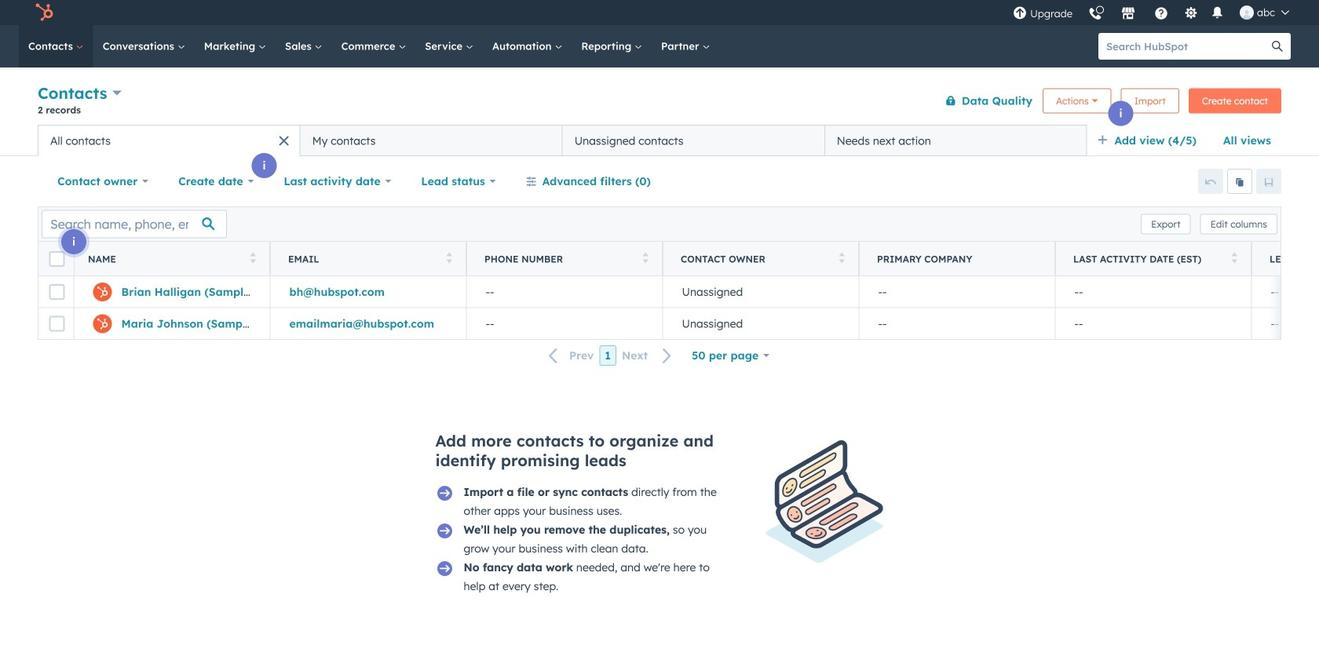 Task type: describe. For each thing, give the bounding box(es) containing it.
press to sort. image for fourth press to sort. element from the left
[[840, 253, 845, 264]]

2 press to sort. element from the left
[[447, 253, 453, 266]]

press to sort. image for fourth press to sort. element from right
[[447, 253, 453, 264]]

Search HubSpot search field
[[1099, 33, 1265, 60]]

gary orlando image
[[1241, 5, 1255, 20]]

1 press to sort. element from the left
[[250, 253, 256, 266]]

4 press to sort. element from the left
[[840, 253, 845, 266]]

press to sort. image for 3rd press to sort. element
[[643, 253, 649, 264]]

3 press to sort. element from the left
[[643, 253, 649, 266]]

1 press to sort. image from the left
[[250, 253, 256, 264]]



Task type: locate. For each thing, give the bounding box(es) containing it.
5 press to sort. element from the left
[[1232, 253, 1238, 266]]

press to sort. element
[[250, 253, 256, 266], [447, 253, 453, 266], [643, 253, 649, 266], [840, 253, 845, 266], [1232, 253, 1238, 266]]

column header
[[860, 242, 1057, 277]]

0 horizontal spatial press to sort. image
[[250, 253, 256, 264]]

0 horizontal spatial press to sort. image
[[447, 253, 453, 264]]

2 press to sort. image from the left
[[643, 253, 649, 264]]

press to sort. image
[[447, 253, 453, 264], [643, 253, 649, 264], [840, 253, 845, 264]]

pagination navigation
[[540, 346, 682, 367]]

2 press to sort. image from the left
[[1232, 253, 1238, 264]]

3 press to sort. image from the left
[[840, 253, 845, 264]]

banner
[[38, 81, 1282, 125]]

2 horizontal spatial press to sort. image
[[840, 253, 845, 264]]

1 press to sort. image from the left
[[447, 253, 453, 264]]

1 horizontal spatial press to sort. image
[[643, 253, 649, 264]]

press to sort. image
[[250, 253, 256, 264], [1232, 253, 1238, 264]]

marketplaces image
[[1122, 7, 1136, 21]]

1 horizontal spatial press to sort. image
[[1232, 253, 1238, 264]]

Search name, phone, email addresses, or company search field
[[42, 210, 227, 238]]

menu
[[1006, 0, 1301, 25]]



Task type: vqa. For each thing, say whether or not it's contained in the screenshot.
the 0 corresponding to Presentation scheduled
no



